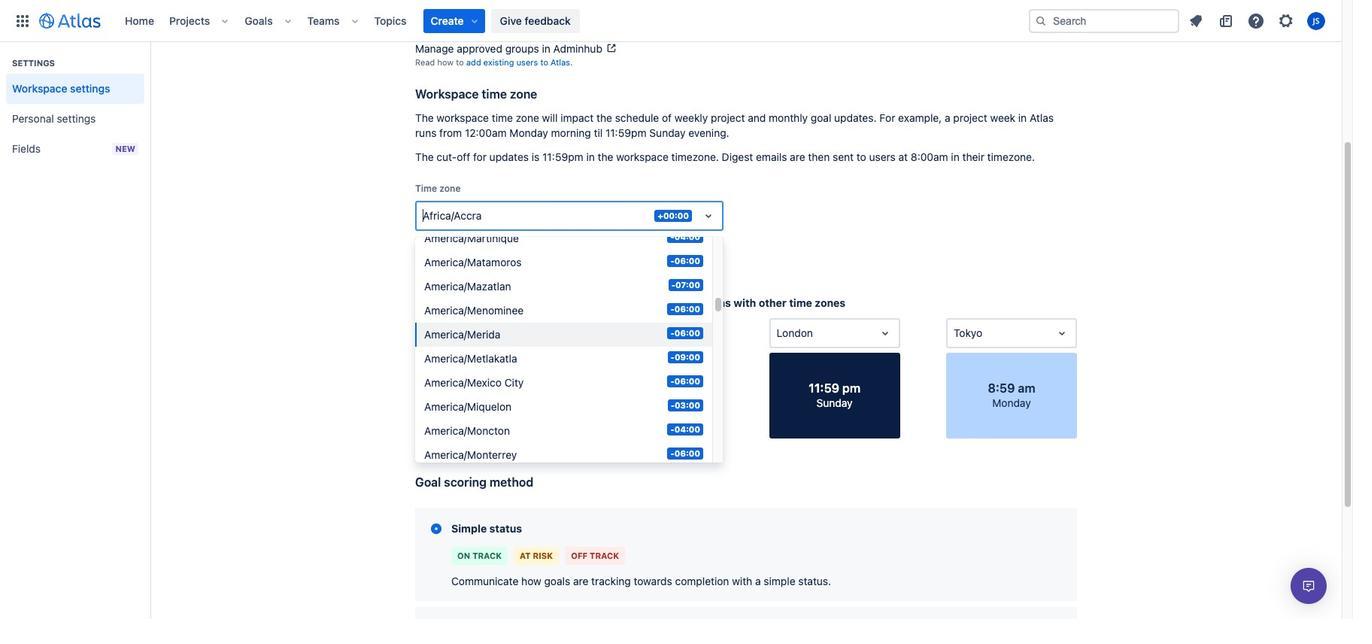 Task type: vqa. For each thing, say whether or not it's contained in the screenshot.


Task type: describe. For each thing, give the bounding box(es) containing it.
2 vertical spatial zone
[[440, 183, 461, 194]]

cancel button
[[463, 255, 516, 279]]

goal
[[415, 476, 441, 489]]

angeles
[[443, 327, 482, 339]]

4:59
[[457, 382, 484, 395]]

risk
[[533, 551, 553, 561]]

til
[[594, 126, 603, 139]]

0 horizontal spatial of
[[560, 238, 568, 248]]

completion
[[676, 575, 730, 588]]

goal
[[811, 111, 832, 124]]

-07:00
[[672, 280, 701, 290]]

-06:00 for america/monterrey
[[671, 449, 701, 458]]

tokyo
[[954, 327, 983, 339]]

their
[[963, 150, 985, 163]]

the for the cut-off for updates is 11:59pm in the workspace timezone. digest emails are then sent to users at 8:00am in their timezone.
[[415, 150, 434, 163]]

-04:00 for america/moncton
[[671, 424, 701, 434]]

with left other
[[734, 296, 757, 309]]

goals
[[245, 14, 273, 27]]

save button
[[415, 255, 457, 279]]

Search field
[[1030, 9, 1180, 33]]

approved for domains
[[457, 9, 503, 22]]

at
[[520, 551, 531, 561]]

zone inside the workspace time zone will impact the schedule of weekly project and monthly goal updates. for example, a project week in atlas runs from 12:00am monday morning til 11:59pm sunday evening.
[[516, 111, 540, 124]]

manage for manage approved groups in adminhub
[[415, 42, 454, 55]]

0 vertical spatial africa/accra
[[423, 209, 482, 222]]

8:59
[[988, 382, 1016, 395]]

2 horizontal spatial to
[[857, 150, 867, 163]]

open image for 11:59 pm
[[876, 324, 895, 342]]

- for america/monterrey
[[671, 449, 675, 458]]

4:59 pm sunday
[[457, 382, 505, 409]]

in left their
[[952, 150, 960, 163]]

simple
[[452, 522, 487, 535]]

-04:00 for america/martinique
[[671, 232, 701, 242]]

personal settings
[[12, 112, 96, 125]]

cut
[[585, 296, 602, 309]]

1 vertical spatial users
[[870, 150, 896, 163]]

america/metlakatla
[[424, 352, 517, 365]]

verified
[[466, 24, 496, 34]]

1 horizontal spatial are
[[790, 150, 806, 163]]

manage approved domains in adminhub anyone with verified email addresses with these domains can
[[415, 9, 660, 34]]

in inside the workspace time zone will impact the schedule of weekly project and monthly goal updates. for example, a project week in atlas runs from 12:00am monday morning til 11:59pm sunday evening.
[[1019, 111, 1027, 124]]

an external link image
[[606, 42, 618, 54]]

track for on track
[[473, 551, 502, 561]]

off
[[571, 551, 588, 561]]

anyone
[[415, 24, 445, 34]]

how for goals
[[522, 575, 542, 588]]

1 project from the left
[[711, 111, 745, 124]]

give
[[500, 14, 522, 27]]

the inside the workspace time zone will impact the schedule of weekly project and monthly goal updates. for example, a project week in atlas runs from 12:00am monday morning til 11:59pm sunday evening.
[[597, 111, 613, 124]]

open intercom messenger image
[[1300, 577, 1318, 595]]

read
[[415, 57, 435, 67]]

in down addresses
[[542, 42, 551, 55]]

towards
[[634, 575, 673, 588]]

2 vertical spatial the
[[476, 296, 493, 309]]

all
[[525, 238, 534, 248]]

schedule
[[615, 111, 659, 124]]

2 vertical spatial users
[[536, 238, 557, 248]]

0 vertical spatial domains
[[505, 9, 547, 22]]

1 vertical spatial off
[[604, 296, 619, 309]]

email
[[498, 24, 519, 34]]

0 horizontal spatial will
[[452, 238, 465, 248]]

zones
[[815, 296, 846, 309]]

12:00am
[[465, 126, 507, 139]]

8:59 am monday
[[988, 382, 1036, 409]]

banner containing home
[[0, 0, 1343, 42]]

time inside the workspace time zone will impact the schedule of weekly project and monthly goal updates. for example, a project week in atlas runs from 12:00am monday morning til 11:59pm sunday evening.
[[492, 111, 513, 124]]

- for america/mexico city
[[671, 376, 675, 386]]

09:00
[[675, 352, 701, 362]]

03:00
[[675, 400, 701, 410]]

0 vertical spatial for
[[473, 150, 487, 163]]

manage for manage approved domains in adminhub anyone with verified email addresses with these domains can
[[415, 9, 454, 22]]

topics link
[[370, 9, 411, 33]]

personal settings link
[[6, 104, 144, 134]]

impact
[[561, 111, 594, 124]]

be
[[468, 238, 478, 248]]

-06:00 for america/merida
[[671, 328, 701, 338]]

updates.
[[835, 111, 877, 124]]

atlas.
[[551, 57, 573, 67]]

atlas
[[1030, 111, 1054, 124]]

sunday inside the workspace time zone will impact the schedule of weekly project and monthly goal updates. for example, a project week in atlas runs from 12:00am monday morning til 11:59pm sunday evening.
[[650, 126, 686, 139]]

monday inside 8:59 am monday
[[993, 397, 1032, 409]]

on track
[[458, 551, 502, 561]]

london
[[777, 327, 813, 339]]

aligns
[[700, 296, 731, 309]]

updates
[[490, 150, 529, 163]]

a inside the workspace time zone will impact the schedule of weekly project and monthly goal updates. for example, a project week in atlas runs from 12:00am monday morning til 11:59pm sunday evening.
[[945, 111, 951, 124]]

04:00 for america/martinique
[[675, 232, 701, 242]]

with right the "anyone"
[[447, 24, 464, 34]]

status
[[490, 522, 522, 535]]

settings
[[12, 58, 55, 68]]

2 project from the left
[[954, 111, 988, 124]]

open image for 7:59 pm
[[699, 324, 717, 342]]

america/menominee
[[424, 304, 524, 317]]

settings image
[[1278, 12, 1296, 30]]

projects link
[[165, 9, 215, 33]]

account image
[[1308, 12, 1326, 30]]

-06:00 for america/menominee
[[671, 304, 701, 314]]

07:00
[[676, 280, 701, 290]]

1 vertical spatial are
[[573, 575, 589, 588]]

- for america/miquelon
[[671, 400, 675, 410]]

other
[[759, 296, 787, 309]]

0 horizontal spatial to
[[456, 57, 464, 67]]

1 timezone. from the left
[[672, 150, 719, 163]]

04:00 for america/moncton
[[675, 424, 701, 434]]

2 timezone. from the left
[[988, 150, 1036, 163]]

workspace inside the workspace time zone will impact the schedule of weekly project and monthly goal updates. for example, a project week in atlas runs from 12:00am monday morning til 11:59pm sunday evening.
[[437, 111, 489, 124]]

changes
[[415, 238, 450, 248]]

1 vertical spatial for
[[511, 238, 522, 248]]

existing
[[484, 57, 514, 67]]

- for america/matamoros
[[671, 256, 675, 266]]

scoring
[[444, 476, 487, 489]]

-06:00 for america/mexico city
[[671, 376, 701, 386]]

manage approved groups in adminhub link
[[415, 42, 618, 55]]

06:00 for america/menominee
[[675, 304, 701, 314]]

america/mexico
[[424, 376, 502, 389]]

here's how the 11:59pm sunday cut off in africa/accra aligns with other time zones
[[415, 296, 846, 309]]

7:59
[[634, 382, 660, 395]]

time
[[415, 183, 437, 194]]

11:59 pm sunday
[[809, 382, 861, 409]]

will inside the workspace time zone will impact the schedule of weekly project and monthly goal updates. for example, a project week in atlas runs from 12:00am monday morning til 11:59pm sunday evening.
[[542, 111, 558, 124]]

- for america/mazatlan
[[672, 280, 676, 290]]

america/matamoros
[[424, 256, 522, 269]]

workspace for the cut-off for updates is 11:59pm in the workspace timezone. digest emails are then sent to users at 8:00am in their timezone.
[[617, 150, 669, 163]]

america/mexico city
[[424, 376, 524, 389]]

topics
[[374, 14, 407, 27]]

0 horizontal spatial off
[[457, 150, 471, 163]]

america/miquelon
[[424, 400, 512, 413]]

workspace for workspace settings
[[12, 82, 67, 95]]



Task type: locate. For each thing, give the bounding box(es) containing it.
projects
[[169, 14, 210, 27]]

1 horizontal spatial pm
[[663, 382, 682, 395]]

0 vertical spatial adminhub
[[561, 9, 610, 22]]

help image
[[1248, 12, 1266, 30]]

1 track from the left
[[473, 551, 502, 561]]

communicate how goals are tracking towards completion with a simple status.
[[452, 575, 832, 588]]

7:59 pm sunday
[[634, 382, 682, 409]]

the inside the workspace time zone will impact the schedule of weekly project and monthly goal updates. for example, a project week in atlas runs from 12:00am monday morning til 11:59pm sunday evening.
[[415, 111, 434, 124]]

0 vertical spatial a
[[945, 111, 951, 124]]

1 horizontal spatial will
[[542, 111, 558, 124]]

time down "read how to add existing users to atlas."
[[482, 87, 507, 101]]

how right the read
[[438, 57, 454, 67]]

sunday down 7:59 at the bottom
[[640, 397, 676, 409]]

pm right 4:59 at left
[[487, 382, 505, 395]]

pm inside 11:59 pm sunday
[[843, 382, 861, 395]]

america/moncton
[[424, 424, 510, 437]]

weekly
[[675, 111, 708, 124]]

with
[[447, 24, 464, 34], [564, 24, 581, 34], [734, 296, 757, 309], [732, 575, 753, 588]]

time
[[482, 87, 507, 101], [492, 111, 513, 124], [790, 296, 813, 309]]

off right cut
[[604, 296, 619, 309]]

1 vertical spatial manage
[[415, 42, 454, 55]]

the left cut- on the top left of page
[[415, 150, 434, 163]]

workspace up from at the top
[[437, 111, 489, 124]]

applied
[[480, 238, 509, 248]]

america/merida
[[424, 328, 501, 341]]

04:00
[[675, 232, 701, 242], [675, 424, 701, 434]]

0 horizontal spatial africa/accra
[[423, 209, 482, 222]]

in up addresses
[[550, 9, 558, 22]]

how
[[438, 57, 454, 67], [452, 296, 474, 309], [522, 575, 542, 588]]

0 vertical spatial settings
[[70, 82, 110, 95]]

these
[[583, 24, 605, 34]]

0 vertical spatial approved
[[457, 9, 503, 22]]

open image
[[700, 207, 718, 225], [699, 324, 717, 342], [876, 324, 895, 342], [1054, 324, 1072, 342]]

approved up verified
[[457, 9, 503, 22]]

give feedback button
[[491, 9, 580, 33]]

1 vertical spatial settings
[[57, 112, 96, 125]]

0 vertical spatial are
[[790, 150, 806, 163]]

morning
[[551, 126, 591, 139]]

2 horizontal spatial 11:59pm
[[606, 126, 647, 139]]

1 horizontal spatial project
[[954, 111, 988, 124]]

this
[[570, 238, 585, 248]]

sunday for 4:59 pm
[[463, 397, 499, 409]]

zone up the is
[[516, 111, 540, 124]]

track right off
[[590, 551, 619, 561]]

workspace inside group
[[12, 82, 67, 95]]

06:00 up 09:00
[[675, 328, 701, 338]]

1 vertical spatial workspace
[[617, 150, 669, 163]]

for left all
[[511, 238, 522, 248]]

group containing workspace settings
[[6, 42, 144, 169]]

1 horizontal spatial off
[[604, 296, 619, 309]]

switch to... image
[[14, 12, 32, 30]]

teams link
[[303, 9, 344, 33]]

06:00 down 03:00
[[675, 449, 701, 458]]

1 vertical spatial the
[[598, 150, 614, 163]]

3 06:00 from the top
[[675, 328, 701, 338]]

06:00 down 07:00
[[675, 304, 701, 314]]

the down america/mazatlan
[[476, 296, 493, 309]]

0 vertical spatial the
[[597, 111, 613, 124]]

-06:00 down -03:00 on the bottom of page
[[671, 449, 701, 458]]

settings for personal settings
[[57, 112, 96, 125]]

sunday inside 7:59 pm sunday
[[640, 397, 676, 409]]

1 vertical spatial will
[[452, 238, 465, 248]]

5 -06:00 from the top
[[671, 449, 701, 458]]

then
[[809, 150, 830, 163]]

save
[[424, 260, 448, 273]]

in inside manage approved domains in adminhub anyone with verified email addresses with these domains can
[[550, 9, 558, 22]]

top element
[[9, 0, 1030, 42]]

1 vertical spatial time
[[492, 111, 513, 124]]

timezone. right their
[[988, 150, 1036, 163]]

approved
[[457, 9, 503, 22], [457, 42, 503, 55]]

time zone
[[415, 183, 461, 194]]

sunday inside 11:59 pm sunday
[[817, 397, 853, 409]]

for down 12:00am
[[473, 150, 487, 163]]

sunday inside 4:59 pm sunday
[[463, 397, 499, 409]]

cancel
[[472, 260, 507, 273]]

workspace for changes will be applied for all users of this workspace
[[587, 238, 629, 248]]

how left goals
[[522, 575, 542, 588]]

1 horizontal spatial domains
[[607, 24, 641, 34]]

-06:00 up -09:00
[[671, 328, 701, 338]]

2 -04:00 from the top
[[671, 424, 701, 434]]

adminhub up these
[[561, 9, 610, 22]]

1 horizontal spatial workspace
[[415, 87, 479, 101]]

2 approved from the top
[[457, 42, 503, 55]]

settings
[[70, 82, 110, 95], [57, 112, 96, 125]]

simple status
[[452, 522, 522, 535]]

project left 'week'
[[954, 111, 988, 124]]

manage approved domains in adminhub link
[[415, 9, 625, 22]]

1 horizontal spatial a
[[945, 111, 951, 124]]

sunday down weekly
[[650, 126, 686, 139]]

settings for workspace settings
[[70, 82, 110, 95]]

2 vertical spatial time
[[790, 296, 813, 309]]

adminhub for domains
[[561, 9, 610, 22]]

the workspace time zone will impact the schedule of weekly project and monthly goal updates. for example, a project week in atlas runs from 12:00am monday morning til 11:59pm sunday evening.
[[415, 111, 1054, 139]]

adminhub for groups
[[554, 42, 603, 55]]

11:59pm inside the workspace time zone will impact the schedule of weekly project and monthly goal updates. for example, a project week in atlas runs from 12:00am monday morning til 11:59pm sunday evening.
[[606, 126, 647, 139]]

None text field
[[423, 208, 426, 223], [777, 326, 780, 341], [423, 208, 426, 223], [777, 326, 780, 341]]

los
[[423, 327, 440, 339]]

america/mazatlan
[[424, 280, 511, 293]]

time right other
[[790, 296, 813, 309]]

1 vertical spatial 04:00
[[675, 424, 701, 434]]

04:00 down +00:00
[[675, 232, 701, 242]]

workspace
[[437, 111, 489, 124], [617, 150, 669, 163], [587, 238, 629, 248]]

settings down workspace settings link at the top of the page
[[57, 112, 96, 125]]

monthly
[[769, 111, 808, 124]]

0 vertical spatial monday
[[510, 126, 548, 139]]

the up til on the top of the page
[[597, 111, 613, 124]]

monday up the is
[[510, 126, 548, 139]]

4 -06:00 from the top
[[671, 376, 701, 386]]

to left atlas.
[[541, 57, 549, 67]]

pm for 4:59 pm
[[487, 382, 505, 395]]

0 vertical spatial users
[[517, 57, 538, 67]]

in down til on the top of the page
[[587, 150, 595, 163]]

8:00am
[[911, 150, 949, 163]]

1 04:00 from the top
[[675, 232, 701, 242]]

how for to
[[438, 57, 454, 67]]

of left this
[[560, 238, 568, 248]]

fields
[[12, 142, 41, 155]]

0 vertical spatial workspace
[[437, 111, 489, 124]]

0 vertical spatial manage
[[415, 9, 454, 22]]

can
[[643, 24, 657, 34]]

approved inside manage approved domains in adminhub anyone with verified email addresses with these domains can
[[457, 9, 503, 22]]

1 manage from the top
[[415, 9, 454, 22]]

the cut-off for updates is 11:59pm in the workspace timezone. digest emails are then sent to users at 8:00am in their timezone.
[[415, 150, 1036, 163]]

group
[[6, 42, 144, 169]]

11:59pm down schedule
[[606, 126, 647, 139]]

will up morning
[[542, 111, 558, 124]]

0 vertical spatial off
[[457, 150, 471, 163]]

project up evening.
[[711, 111, 745, 124]]

-04:00 down -03:00 on the bottom of page
[[671, 424, 701, 434]]

06:00 up 07:00
[[675, 256, 701, 266]]

time up 12:00am
[[492, 111, 513, 124]]

1 vertical spatial adminhub
[[554, 42, 603, 55]]

adminhub inside manage approved domains in adminhub anyone with verified email addresses with these domains can
[[561, 9, 610, 22]]

how for the
[[452, 296, 474, 309]]

method
[[490, 476, 534, 489]]

users left at on the top right of the page
[[870, 150, 896, 163]]

are right goals
[[573, 575, 589, 588]]

workspace right this
[[587, 238, 629, 248]]

workspace down the read
[[415, 87, 479, 101]]

with left simple
[[732, 575, 753, 588]]

-06:00 up -07:00
[[671, 256, 701, 266]]

create button
[[423, 9, 485, 33]]

1 horizontal spatial for
[[511, 238, 522, 248]]

to right sent on the top
[[857, 150, 867, 163]]

1 vertical spatial approved
[[457, 42, 503, 55]]

pm for 7:59 pm
[[663, 382, 682, 395]]

1 vertical spatial the
[[415, 150, 434, 163]]

1 horizontal spatial 11:59pm
[[543, 150, 584, 163]]

africa/accra
[[423, 209, 482, 222], [634, 296, 698, 309]]

1 horizontal spatial timezone.
[[988, 150, 1036, 163]]

-06:00 down -07:00
[[671, 304, 701, 314]]

None text field
[[954, 326, 957, 341]]

2 vertical spatial workspace
[[587, 238, 629, 248]]

are left "then"
[[790, 150, 806, 163]]

3 -06:00 from the top
[[671, 328, 701, 338]]

04:00 down 03:00
[[675, 424, 701, 434]]

of
[[662, 111, 672, 124], [560, 238, 568, 248]]

06:00 down 09:00
[[675, 376, 701, 386]]

11:59pm down "cancel" "button"
[[496, 296, 541, 309]]

africa/accra up america/martinique
[[423, 209, 482, 222]]

monday
[[510, 126, 548, 139], [993, 397, 1032, 409]]

2 vertical spatial how
[[522, 575, 542, 588]]

0 vertical spatial 11:59pm
[[606, 126, 647, 139]]

0 horizontal spatial timezone.
[[672, 150, 719, 163]]

- for america/martinique
[[671, 232, 675, 242]]

1 approved from the top
[[457, 9, 503, 22]]

0 horizontal spatial for
[[473, 150, 487, 163]]

will
[[542, 111, 558, 124], [452, 238, 465, 248]]

2 horizontal spatial pm
[[843, 382, 861, 395]]

11:59pm down morning
[[543, 150, 584, 163]]

and
[[748, 111, 766, 124]]

2 the from the top
[[415, 150, 434, 163]]

0 horizontal spatial pm
[[487, 382, 505, 395]]

0 horizontal spatial are
[[573, 575, 589, 588]]

off down from at the top
[[457, 150, 471, 163]]

- for america/merida
[[671, 328, 675, 338]]

0 horizontal spatial track
[[473, 551, 502, 561]]

pm for 11:59 pm
[[843, 382, 861, 395]]

home
[[125, 14, 154, 27]]

5 06:00 from the top
[[675, 449, 701, 458]]

06:00 for america/merida
[[675, 328, 701, 338]]

manage up the read
[[415, 42, 454, 55]]

are
[[790, 150, 806, 163], [573, 575, 589, 588]]

new
[[115, 144, 135, 154]]

a right example,
[[945, 111, 951, 124]]

1 horizontal spatial africa/accra
[[634, 296, 698, 309]]

1 the from the top
[[415, 111, 434, 124]]

how down america/mazatlan
[[452, 296, 474, 309]]

3 pm from the left
[[843, 382, 861, 395]]

the for the workspace time zone will impact the schedule of weekly project and monthly goal updates. for example, a project week in atlas runs from 12:00am monday morning til 11:59pm sunday evening.
[[415, 111, 434, 124]]

1 vertical spatial monday
[[993, 397, 1032, 409]]

track for off track
[[590, 551, 619, 561]]

timezone.
[[672, 150, 719, 163], [988, 150, 1036, 163]]

here's
[[415, 296, 450, 309]]

pm up -03:00 on the bottom of page
[[663, 382, 682, 395]]

-06:00 for america/matamoros
[[671, 256, 701, 266]]

the up runs
[[415, 111, 434, 124]]

0 vertical spatial time
[[482, 87, 507, 101]]

0 horizontal spatial monday
[[510, 126, 548, 139]]

1 vertical spatial how
[[452, 296, 474, 309]]

will left be
[[452, 238, 465, 248]]

1 horizontal spatial monday
[[993, 397, 1032, 409]]

1 -04:00 from the top
[[671, 232, 701, 242]]

2 vertical spatial 11:59pm
[[496, 296, 541, 309]]

1 vertical spatial a
[[756, 575, 761, 588]]

0 vertical spatial 04:00
[[675, 232, 701, 242]]

0 vertical spatial of
[[662, 111, 672, 124]]

america/monterrey
[[424, 449, 517, 461]]

off
[[457, 150, 471, 163], [604, 296, 619, 309]]

1 horizontal spatial to
[[541, 57, 549, 67]]

2 -06:00 from the top
[[671, 304, 701, 314]]

sunday left cut
[[543, 296, 582, 309]]

0 vertical spatial -04:00
[[671, 232, 701, 242]]

sunday down 11:59
[[817, 397, 853, 409]]

teams
[[308, 14, 340, 27]]

0 vertical spatial how
[[438, 57, 454, 67]]

0 horizontal spatial 11:59pm
[[496, 296, 541, 309]]

create
[[431, 14, 464, 27]]

timezone. down evening.
[[672, 150, 719, 163]]

1 vertical spatial -04:00
[[671, 424, 701, 434]]

4 06:00 from the top
[[675, 376, 701, 386]]

1 06:00 from the top
[[675, 256, 701, 266]]

pm right 11:59
[[843, 382, 861, 395]]

of inside the workspace time zone will impact the schedule of weekly project and monthly goal updates. for example, a project week in atlas runs from 12:00am monday morning til 11:59pm sunday evening.
[[662, 111, 672, 124]]

- for america/metlakatla
[[671, 352, 675, 362]]

zone down add existing users to atlas. link
[[510, 87, 538, 101]]

0 vertical spatial zone
[[510, 87, 538, 101]]

06:00 for america/monterrey
[[675, 449, 701, 458]]

monday down 8:59
[[993, 397, 1032, 409]]

banner
[[0, 0, 1343, 42]]

11:59
[[809, 382, 840, 395]]

a left simple
[[756, 575, 761, 588]]

manage inside manage approved domains in adminhub anyone with verified email addresses with these domains can
[[415, 9, 454, 22]]

workspace settings
[[12, 82, 110, 95]]

1 horizontal spatial of
[[662, 111, 672, 124]]

zone right time
[[440, 183, 461, 194]]

emails
[[756, 150, 787, 163]]

in right cut
[[622, 296, 631, 309]]

project
[[711, 111, 745, 124], [954, 111, 988, 124]]

workspace down schedule
[[617, 150, 669, 163]]

0 horizontal spatial a
[[756, 575, 761, 588]]

with left these
[[564, 24, 581, 34]]

1 vertical spatial domains
[[607, 24, 641, 34]]

-06:00 down -09:00
[[671, 376, 701, 386]]

1 vertical spatial africa/accra
[[634, 296, 698, 309]]

at risk
[[520, 551, 553, 561]]

pm inside 4:59 pm sunday
[[487, 382, 505, 395]]

1 pm from the left
[[487, 382, 505, 395]]

0 horizontal spatial domains
[[505, 9, 547, 22]]

manage
[[415, 9, 454, 22], [415, 42, 454, 55]]

06:00 for america/matamoros
[[675, 256, 701, 266]]

+00:00
[[658, 211, 689, 220]]

settings inside 'link'
[[57, 112, 96, 125]]

to left add
[[456, 57, 464, 67]]

0 vertical spatial the
[[415, 111, 434, 124]]

2 pm from the left
[[663, 382, 682, 395]]

the
[[597, 111, 613, 124], [598, 150, 614, 163], [476, 296, 493, 309]]

0 horizontal spatial workspace
[[12, 82, 67, 95]]

the down til on the top of the page
[[598, 150, 614, 163]]

digest
[[722, 150, 754, 163]]

workspace down settings
[[12, 82, 67, 95]]

2 04:00 from the top
[[675, 424, 701, 434]]

settings up personal settings 'link'
[[70, 82, 110, 95]]

sunday down 4:59 at left
[[463, 397, 499, 409]]

users down groups
[[517, 57, 538, 67]]

0 vertical spatial will
[[542, 111, 558, 124]]

sunday for 11:59 pm
[[817, 397, 853, 409]]

adminhub up atlas.
[[554, 42, 603, 55]]

search image
[[1036, 15, 1048, 27]]

-04:00
[[671, 232, 701, 242], [671, 424, 701, 434]]

week
[[991, 111, 1016, 124]]

communicate
[[452, 575, 519, 588]]

in
[[550, 9, 558, 22], [542, 42, 551, 55], [1019, 111, 1027, 124], [587, 150, 595, 163], [952, 150, 960, 163], [622, 296, 631, 309]]

pm inside 7:59 pm sunday
[[663, 382, 682, 395]]

0 horizontal spatial project
[[711, 111, 745, 124]]

evening.
[[689, 126, 730, 139]]

open image for 8:59 am
[[1054, 324, 1072, 342]]

cut-
[[437, 150, 457, 163]]

approved for groups
[[457, 42, 503, 55]]

off track
[[571, 551, 619, 561]]

monday inside the workspace time zone will impact the schedule of weekly project and monthly goal updates. for example, a project week in atlas runs from 12:00am monday morning til 11:59pm sunday evening.
[[510, 126, 548, 139]]

notifications image
[[1188, 12, 1206, 30]]

groups
[[505, 42, 539, 55]]

2 06:00 from the top
[[675, 304, 701, 314]]

los angeles
[[423, 327, 482, 339]]

1 -06:00 from the top
[[671, 256, 701, 266]]

in left atlas
[[1019, 111, 1027, 124]]

1 vertical spatial of
[[560, 238, 568, 248]]

2 manage from the top
[[415, 42, 454, 55]]

users right all
[[536, 238, 557, 248]]

approved up add
[[457, 42, 503, 55]]

of left weekly
[[662, 111, 672, 124]]

- for america/moncton
[[671, 424, 675, 434]]

sunday
[[650, 126, 686, 139], [543, 296, 582, 309], [463, 397, 499, 409], [640, 397, 676, 409], [817, 397, 853, 409]]

workspace for workspace time zone
[[415, 87, 479, 101]]

1 horizontal spatial track
[[590, 551, 619, 561]]

2 track from the left
[[590, 551, 619, 561]]

track right 'on' on the bottom
[[473, 551, 502, 561]]

sunday for 7:59 pm
[[640, 397, 676, 409]]

status.
[[799, 575, 832, 588]]

06:00
[[675, 256, 701, 266], [675, 304, 701, 314], [675, 328, 701, 338], [675, 376, 701, 386], [675, 449, 701, 458]]

africa/accra down -07:00
[[634, 296, 698, 309]]

goals
[[545, 575, 571, 588]]

add
[[467, 57, 481, 67]]

06:00 for america/mexico city
[[675, 376, 701, 386]]

1 vertical spatial zone
[[516, 111, 540, 124]]

-04:00 down +00:00
[[671, 232, 701, 242]]

1 vertical spatial 11:59pm
[[543, 150, 584, 163]]

goals link
[[240, 9, 277, 33]]

- for america/menominee
[[671, 304, 675, 314]]

manage up the "anyone"
[[415, 9, 454, 22]]



